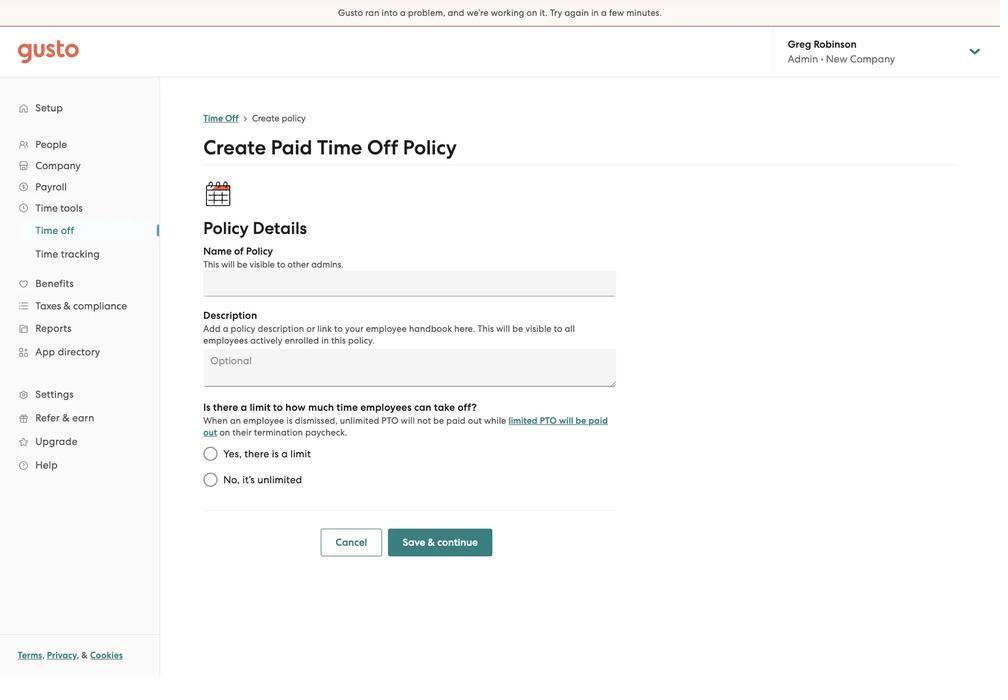 Task type: describe. For each thing, give the bounding box(es) containing it.
0 horizontal spatial unlimited
[[257, 474, 302, 486]]

refer & earn
[[35, 412, 94, 424]]

gusto navigation element
[[0, 77, 159, 496]]

not
[[417, 416, 431, 426]]

1 vertical spatial policy
[[203, 218, 249, 239]]

people button
[[12, 134, 147, 155]]

be inside the limited pto will be paid out
[[576, 416, 587, 426]]

handbook
[[409, 324, 452, 334]]

enrolled
[[285, 336, 319, 346]]

refer & earn link
[[12, 408, 147, 429]]

greg robinson admin • new company
[[788, 38, 895, 65]]

earn
[[72, 412, 94, 424]]

save & continue
[[403, 537, 478, 549]]

time tracking link
[[21, 244, 147, 265]]

visible inside name of policy this will be visible to other admins.
[[250, 260, 275, 270]]

app
[[35, 346, 55, 358]]

directory
[[58, 346, 100, 358]]

name
[[203, 245, 232, 258]]

time tools
[[35, 202, 83, 214]]

time off link
[[203, 113, 239, 124]]

new
[[826, 53, 848, 65]]

name of policy this will be visible to other admins.
[[203, 245, 344, 270]]

time off link
[[21, 220, 147, 241]]

description
[[203, 310, 257, 322]]

on their termination paycheck.
[[217, 428, 347, 438]]

create for create paid time off policy
[[203, 136, 266, 160]]

settings link
[[12, 384, 147, 405]]

policy inside name of policy this will be visible to other admins.
[[246, 245, 273, 258]]

your
[[345, 324, 364, 334]]

how
[[286, 402, 306, 414]]

save
[[403, 537, 426, 549]]

paid inside the limited pto will be paid out
[[589, 416, 608, 426]]

add
[[203, 324, 221, 334]]

be inside description add a policy description or link to your employee handbook here. this will be visible to all employees actively enrolled in this policy.
[[513, 324, 523, 334]]

refer
[[35, 412, 60, 424]]

0 vertical spatial is
[[287, 416, 293, 426]]

company inside greg robinson admin • new company
[[850, 53, 895, 65]]

will inside the limited pto will be paid out
[[559, 416, 574, 426]]

compliance
[[73, 300, 127, 312]]

gusto
[[338, 8, 363, 18]]

dismissed,
[[295, 416, 338, 426]]

there for yes,
[[244, 448, 269, 460]]

problem,
[[408, 8, 446, 18]]

setup link
[[12, 97, 147, 119]]

into
[[382, 8, 398, 18]]

terms
[[18, 651, 42, 661]]

working
[[491, 8, 524, 18]]

it.
[[540, 8, 548, 18]]

their
[[233, 428, 252, 438]]

all
[[565, 324, 575, 334]]

reports
[[35, 323, 72, 334]]

be down take
[[433, 416, 444, 426]]

& for compliance
[[64, 300, 71, 312]]

list containing time off
[[0, 219, 159, 266]]

when an employee is dismissed, unlimited pto will not be paid out while
[[203, 416, 506, 426]]

to inside name of policy this will be visible to other admins.
[[277, 260, 285, 270]]

list containing people
[[0, 134, 159, 477]]

this inside description add a policy description or link to your employee handbook here. this will be visible to all employees actively enrolled in this policy.
[[478, 324, 494, 334]]

few
[[609, 8, 624, 18]]

0 horizontal spatial on
[[220, 428, 230, 438]]

taxes
[[35, 300, 61, 312]]

link
[[318, 324, 332, 334]]

paycheck.
[[305, 428, 347, 438]]

terms link
[[18, 651, 42, 661]]

settings
[[35, 389, 74, 400]]

tracking
[[61, 248, 100, 260]]

create policy
[[252, 113, 306, 124]]

when
[[203, 416, 228, 426]]

cookies button
[[90, 649, 123, 663]]

take
[[434, 402, 455, 414]]

time for time off
[[35, 225, 58, 237]]

much
[[308, 402, 334, 414]]

Yes, there is a limit radio
[[197, 441, 223, 467]]

cookies
[[90, 651, 123, 661]]

limited pto will be paid out
[[203, 416, 608, 438]]

create paid time off policy
[[203, 136, 457, 160]]

reports link
[[12, 318, 147, 339]]

tools
[[60, 202, 83, 214]]

off
[[61, 225, 74, 237]]

can
[[414, 402, 432, 414]]

taxes & compliance
[[35, 300, 127, 312]]

time for time tracking
[[35, 248, 58, 260]]

time tracking
[[35, 248, 100, 260]]

& for continue
[[428, 537, 435, 549]]

other
[[288, 260, 309, 270]]

visible inside description add a policy description or link to your employee handbook here. this will be visible to all employees actively enrolled in this policy.
[[526, 324, 552, 334]]

time for time off
[[203, 113, 223, 124]]

app directory link
[[12, 342, 147, 363]]

this
[[331, 336, 346, 346]]

to left "how"
[[273, 402, 283, 414]]

pto inside the limited pto will be paid out
[[540, 416, 557, 426]]

minutes.
[[627, 8, 662, 18]]

help
[[35, 459, 58, 471]]

1 pto from the left
[[382, 416, 399, 426]]

upgrade
[[35, 436, 78, 448]]



Task type: locate. For each thing, give the bounding box(es) containing it.
1 vertical spatial is
[[272, 448, 279, 460]]

description add a policy description or link to your employee handbook here. this will be visible to all employees actively enrolled in this policy.
[[203, 310, 575, 346]]

limit down on their termination paycheck.
[[291, 448, 311, 460]]

time
[[337, 402, 358, 414]]

out down off?
[[468, 416, 482, 426]]

in right again
[[591, 8, 599, 18]]

1 horizontal spatial there
[[244, 448, 269, 460]]

terms , privacy , & cookies
[[18, 651, 123, 661]]

0 vertical spatial limit
[[250, 402, 271, 414]]

out down when
[[203, 428, 217, 438]]

2 paid from the left
[[589, 416, 608, 426]]

a up an
[[241, 402, 247, 414]]

details
[[253, 218, 307, 239]]

there right yes,
[[244, 448, 269, 460]]

1 vertical spatial policy
[[231, 324, 256, 334]]

1 horizontal spatial in
[[591, 8, 599, 18]]

on left it.
[[527, 8, 538, 18]]

this inside name of policy this will be visible to other admins.
[[203, 260, 219, 270]]

& inside button
[[428, 537, 435, 549]]

0 vertical spatial company
[[850, 53, 895, 65]]

1 vertical spatial employee
[[243, 416, 284, 426]]

time tools button
[[12, 198, 147, 219]]

employees down add
[[203, 336, 248, 346]]

1 vertical spatial in
[[321, 336, 329, 346]]

continue
[[438, 537, 478, 549]]

create up paid
[[252, 113, 280, 124]]

No, it's unlimited radio
[[197, 467, 223, 493]]

company down people
[[35, 160, 81, 172]]

0 horizontal spatial out
[[203, 428, 217, 438]]

0 horizontal spatial this
[[203, 260, 219, 270]]

privacy link
[[47, 651, 77, 661]]

while
[[484, 416, 506, 426]]

0 vertical spatial policy
[[403, 136, 457, 160]]

payroll
[[35, 181, 67, 193]]

to left other
[[277, 260, 285, 270]]

1 horizontal spatial limit
[[291, 448, 311, 460]]

on
[[527, 8, 538, 18], [220, 428, 230, 438]]

0 horizontal spatial ,
[[42, 651, 45, 661]]

2 list from the top
[[0, 219, 159, 266]]

it's
[[243, 474, 255, 486]]

no, it's unlimited
[[223, 474, 302, 486]]

0 vertical spatial on
[[527, 8, 538, 18]]

pto left the not
[[382, 416, 399, 426]]

0 vertical spatial this
[[203, 260, 219, 270]]

, left the privacy
[[42, 651, 45, 661]]

termination
[[254, 428, 303, 438]]

1 horizontal spatial this
[[478, 324, 494, 334]]

0 horizontal spatial off
[[225, 113, 239, 124]]

1 vertical spatial create
[[203, 136, 266, 160]]

Description text field
[[203, 349, 616, 387]]

& for earn
[[62, 412, 70, 424]]

cancel button
[[321, 529, 382, 557]]

employee inside description add a policy description or link to your employee handbook here. this will be visible to all employees actively enrolled in this policy.
[[366, 324, 407, 334]]

cancel
[[336, 537, 367, 549]]

paid
[[271, 136, 312, 160]]

actively
[[250, 336, 283, 346]]

a left few
[[601, 8, 607, 18]]

will down the name
[[221, 260, 235, 270]]

visible left all
[[526, 324, 552, 334]]

policy inside description add a policy description or link to your employee handbook here. this will be visible to all employees actively enrolled in this policy.
[[231, 324, 256, 334]]

in inside description add a policy description or link to your employee handbook here. this will be visible to all employees actively enrolled in this policy.
[[321, 336, 329, 346]]

and
[[448, 8, 465, 18]]

0 horizontal spatial policy
[[231, 324, 256, 334]]

unlimited down yes, there is a limit
[[257, 474, 302, 486]]

to left all
[[554, 324, 563, 334]]

is up on their termination paycheck.
[[287, 416, 293, 426]]

0 horizontal spatial employees
[[203, 336, 248, 346]]

pto
[[382, 416, 399, 426], [540, 416, 557, 426]]

in
[[591, 8, 599, 18], [321, 336, 329, 346]]

0 horizontal spatial pto
[[382, 416, 399, 426]]

greg
[[788, 38, 811, 51]]

be right limited
[[576, 416, 587, 426]]

a right into
[[400, 8, 406, 18]]

& left cookies
[[81, 651, 88, 661]]

employee up termination
[[243, 416, 284, 426]]

policy.
[[348, 336, 375, 346]]

& inside dropdown button
[[64, 300, 71, 312]]

policy down description at the left
[[231, 324, 256, 334]]

benefits
[[35, 278, 74, 290]]

people
[[35, 139, 67, 150]]

1 horizontal spatial visible
[[526, 324, 552, 334]]

will right limited
[[559, 416, 574, 426]]

taxes & compliance button
[[12, 296, 147, 317]]

& right taxes
[[64, 300, 71, 312]]

there up an
[[213, 402, 238, 414]]

policy up paid
[[282, 113, 306, 124]]

out inside the limited pto will be paid out
[[203, 428, 217, 438]]

1 horizontal spatial pto
[[540, 416, 557, 426]]

2 pto from the left
[[540, 416, 557, 426]]

or
[[307, 324, 315, 334]]

privacy
[[47, 651, 77, 661]]

&
[[64, 300, 71, 312], [62, 412, 70, 424], [428, 537, 435, 549], [81, 651, 88, 661]]

robinson
[[814, 38, 857, 51]]

setup
[[35, 102, 63, 114]]

1 horizontal spatial company
[[850, 53, 895, 65]]

1 vertical spatial employees
[[360, 402, 412, 414]]

policy details
[[203, 218, 307, 239]]

visible left other
[[250, 260, 275, 270]]

employees inside description add a policy description or link to your employee handbook here. this will be visible to all employees actively enrolled in this policy.
[[203, 336, 248, 346]]

0 horizontal spatial employee
[[243, 416, 284, 426]]

0 horizontal spatial is
[[272, 448, 279, 460]]

company inside dropdown button
[[35, 160, 81, 172]]

& right save
[[428, 537, 435, 549]]

Name of Policy text field
[[203, 271, 616, 297]]

1 horizontal spatial on
[[527, 8, 538, 18]]

is down termination
[[272, 448, 279, 460]]

1 vertical spatial on
[[220, 428, 230, 438]]

0 horizontal spatial in
[[321, 336, 329, 346]]

0 vertical spatial there
[[213, 402, 238, 414]]

yes,
[[223, 448, 242, 460]]

is
[[203, 402, 211, 414]]

1 vertical spatial off
[[367, 136, 398, 160]]

admin
[[788, 53, 818, 65]]

home image
[[18, 40, 79, 63]]

time off
[[35, 225, 74, 237]]

0 horizontal spatial limit
[[250, 402, 271, 414]]

to up 'this'
[[334, 324, 343, 334]]

0 horizontal spatial there
[[213, 402, 238, 414]]

unlimited
[[340, 416, 379, 426], [257, 474, 302, 486]]

time
[[203, 113, 223, 124], [317, 136, 362, 160], [35, 202, 58, 214], [35, 225, 58, 237], [35, 248, 58, 260]]

list
[[0, 134, 159, 477], [0, 219, 159, 266]]

0 vertical spatial employee
[[366, 324, 407, 334]]

•
[[821, 53, 824, 65]]

0 horizontal spatial company
[[35, 160, 81, 172]]

be inside name of policy this will be visible to other admins.
[[237, 260, 247, 270]]

0 vertical spatial create
[[252, 113, 280, 124]]

this down the name
[[203, 260, 219, 270]]

0 vertical spatial out
[[468, 416, 482, 426]]

visible
[[250, 260, 275, 270], [526, 324, 552, 334]]

0 vertical spatial employees
[[203, 336, 248, 346]]

1 horizontal spatial out
[[468, 416, 482, 426]]

0 vertical spatial visible
[[250, 260, 275, 270]]

1 paid from the left
[[447, 416, 466, 426]]

0 vertical spatial off
[[225, 113, 239, 124]]

1 horizontal spatial paid
[[589, 416, 608, 426]]

create for create policy
[[252, 113, 280, 124]]

help link
[[12, 455, 147, 476]]

here.
[[455, 324, 475, 334]]

be left all
[[513, 324, 523, 334]]

1 , from the left
[[42, 651, 45, 661]]

1 vertical spatial limit
[[291, 448, 311, 460]]

try
[[550, 8, 562, 18]]

is
[[287, 416, 293, 426], [272, 448, 279, 460]]

a right add
[[223, 324, 229, 334]]

0 vertical spatial unlimited
[[340, 416, 379, 426]]

1 vertical spatial this
[[478, 324, 494, 334]]

will inside description add a policy description or link to your employee handbook here. this will be visible to all employees actively enrolled in this policy.
[[496, 324, 510, 334]]

,
[[42, 651, 45, 661], [77, 651, 79, 661]]

gusto ran into a problem, and we're working on it. try again in a few minutes.
[[338, 8, 662, 18]]

1 horizontal spatial ,
[[77, 651, 79, 661]]

0 horizontal spatial paid
[[447, 416, 466, 426]]

in down link
[[321, 336, 329, 346]]

yes, there is a limit
[[223, 448, 311, 460]]

2 , from the left
[[77, 651, 79, 661]]

on down when
[[220, 428, 230, 438]]

employees up the limited pto will be paid out
[[360, 402, 412, 414]]

limit up "their"
[[250, 402, 271, 414]]

a down on their termination paycheck.
[[281, 448, 288, 460]]

1 vertical spatial out
[[203, 428, 217, 438]]

0 vertical spatial policy
[[282, 113, 306, 124]]

0 horizontal spatial visible
[[250, 260, 275, 270]]

limited pto will be paid out link
[[203, 416, 608, 438]]

description
[[258, 324, 304, 334]]

1 horizontal spatial employee
[[366, 324, 407, 334]]

1 vertical spatial there
[[244, 448, 269, 460]]

be down "of" on the top left of the page
[[237, 260, 247, 270]]

time off
[[203, 113, 239, 124]]

unlimited down time
[[340, 416, 379, 426]]

time inside dropdown button
[[35, 202, 58, 214]]

there for is
[[213, 402, 238, 414]]

create down time off
[[203, 136, 266, 160]]

will left the not
[[401, 416, 415, 426]]

0 vertical spatial in
[[591, 8, 599, 18]]

will inside name of policy this will be visible to other admins.
[[221, 260, 235, 270]]

limited
[[509, 416, 538, 426]]

1 vertical spatial visible
[[526, 324, 552, 334]]

again
[[565, 8, 589, 18]]

admins.
[[311, 260, 344, 270]]

pto right limited
[[540, 416, 557, 426]]

is there a limit to how much time employees can take off?
[[203, 402, 477, 414]]

will right the "here."
[[496, 324, 510, 334]]

save & continue button
[[388, 529, 493, 557]]

& left earn
[[62, 412, 70, 424]]

policy
[[282, 113, 306, 124], [231, 324, 256, 334]]

, left cookies
[[77, 651, 79, 661]]

1 horizontal spatial unlimited
[[340, 416, 379, 426]]

benefits link
[[12, 273, 147, 294]]

employees
[[203, 336, 248, 346], [360, 402, 412, 414]]

no,
[[223, 474, 240, 486]]

1 list from the top
[[0, 134, 159, 477]]

this right the "here."
[[478, 324, 494, 334]]

off?
[[458, 402, 477, 414]]

be
[[237, 260, 247, 270], [513, 324, 523, 334], [433, 416, 444, 426], [576, 416, 587, 426]]

1 horizontal spatial off
[[367, 136, 398, 160]]

will
[[221, 260, 235, 270], [496, 324, 510, 334], [401, 416, 415, 426], [559, 416, 574, 426]]

1 horizontal spatial employees
[[360, 402, 412, 414]]

upgrade link
[[12, 431, 147, 452]]

off
[[225, 113, 239, 124], [367, 136, 398, 160]]

company right the new
[[850, 53, 895, 65]]

a inside description add a policy description or link to your employee handbook here. this will be visible to all employees actively enrolled in this policy.
[[223, 324, 229, 334]]

1 horizontal spatial policy
[[282, 113, 306, 124]]

time for time tools
[[35, 202, 58, 214]]

1 horizontal spatial is
[[287, 416, 293, 426]]

app directory
[[35, 346, 100, 358]]

company button
[[12, 155, 147, 176]]

1 vertical spatial company
[[35, 160, 81, 172]]

1 vertical spatial unlimited
[[257, 474, 302, 486]]

2 vertical spatial policy
[[246, 245, 273, 258]]

employee up policy.
[[366, 324, 407, 334]]



Task type: vqa. For each thing, say whether or not it's contained in the screenshot.
us
no



